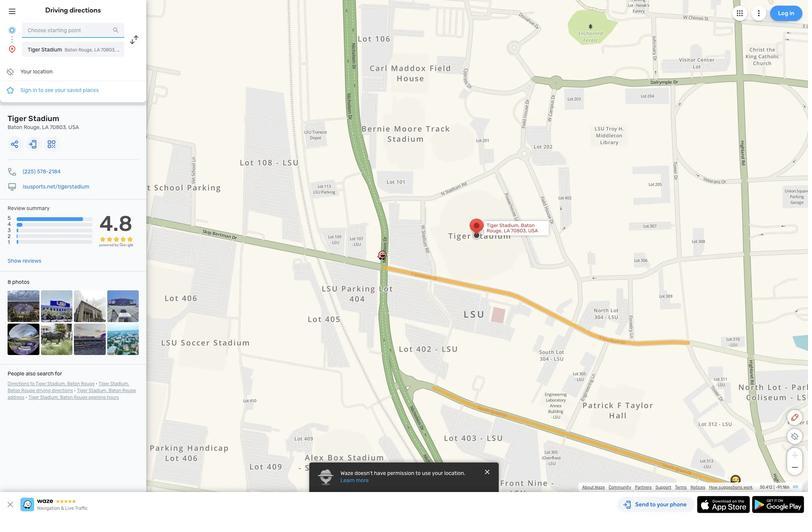 Task type: locate. For each thing, give the bounding box(es) containing it.
baton inside tiger stadium, baton rouge driving directions
[[8, 389, 20, 394]]

578-
[[37, 169, 49, 175]]

0 vertical spatial tiger stadium baton rouge, la 70803, usa
[[28, 47, 126, 53]]

location image
[[8, 45, 17, 54]]

5
[[8, 215, 11, 222]]

0 horizontal spatial la
[[42, 124, 49, 131]]

stadium,
[[500, 223, 520, 229], [47, 382, 66, 387], [110, 382, 129, 387], [89, 389, 108, 394], [40, 395, 59, 401]]

0 horizontal spatial to
[[30, 382, 35, 387]]

stadium, inside tiger stadium, baton rouge driving directions
[[110, 382, 129, 387]]

image 1 of tiger stadium, baton rouge image
[[8, 291, 39, 323]]

stadium, inside "tiger stadium, baton rouge address"
[[89, 389, 108, 394]]

driving
[[36, 389, 51, 394]]

waze right about
[[595, 486, 605, 491]]

waze up learn
[[341, 471, 354, 477]]

list box
[[0, 63, 146, 102]]

directions up choose starting point "text field"
[[70, 6, 101, 14]]

baton
[[65, 47, 77, 53], [8, 124, 22, 131], [521, 223, 535, 229], [67, 382, 80, 387], [8, 389, 20, 394], [109, 389, 121, 394], [60, 395, 73, 401]]

directions
[[8, 382, 29, 387]]

to down also
[[30, 382, 35, 387]]

waze doesn't have permission to use your location. learn more
[[341, 471, 466, 485]]

navigation
[[37, 507, 60, 512]]

about waze community partners support terms notices how suggestions work
[[582, 486, 753, 491]]

2 horizontal spatial usa
[[528, 228, 538, 234]]

rouge inside tiger stadium, baton rouge driving directions
[[21, 389, 35, 394]]

2 horizontal spatial 70803,
[[511, 228, 527, 234]]

70803,
[[101, 47, 116, 53], [50, 124, 67, 131], [511, 228, 527, 234]]

0 vertical spatial 70803,
[[101, 47, 116, 53]]

1 horizontal spatial waze
[[595, 486, 605, 491]]

more
[[356, 478, 369, 485]]

1
[[8, 240, 10, 246]]

usa
[[117, 47, 126, 53], [68, 124, 79, 131], [528, 228, 538, 234]]

0 horizontal spatial rouge,
[[24, 124, 41, 131]]

partners link
[[635, 486, 652, 491]]

2 vertical spatial rouge,
[[487, 228, 503, 234]]

(225) 578-2184 link
[[23, 169, 61, 175]]

4
[[8, 221, 11, 228]]

5 4 3 2 1
[[8, 215, 11, 246]]

0 vertical spatial la
[[94, 47, 100, 53]]

0 horizontal spatial usa
[[68, 124, 79, 131]]

show reviews
[[8, 258, 41, 265]]

1 horizontal spatial to
[[416, 471, 421, 477]]

terms
[[675, 486, 687, 491]]

tiger stadium baton rouge, la 70803, usa
[[28, 47, 126, 53], [8, 114, 79, 131]]

image 2 of tiger stadium, baton rouge image
[[41, 291, 72, 323]]

how suggestions work link
[[709, 486, 753, 491]]

2 horizontal spatial la
[[504, 228, 510, 234]]

to left the use
[[416, 471, 421, 477]]

1 horizontal spatial rouge,
[[78, 47, 93, 53]]

permission
[[388, 471, 415, 477]]

navigation & live traffic
[[37, 507, 88, 512]]

la inside tiger stadium, baton rouge, la 70803, usa
[[504, 228, 510, 234]]

la
[[94, 47, 100, 53], [42, 124, 49, 131], [504, 228, 510, 234]]

tiger stadium, baton rouge address
[[8, 389, 136, 401]]

traffic
[[75, 507, 88, 512]]

2 vertical spatial usa
[[528, 228, 538, 234]]

pencil image
[[791, 414, 800, 423]]

0 horizontal spatial 70803,
[[50, 124, 67, 131]]

tiger inside tiger stadium, baton rouge driving directions
[[99, 382, 109, 387]]

-
[[776, 486, 778, 491]]

to
[[30, 382, 35, 387], [416, 471, 421, 477]]

rouge for opening
[[74, 395, 87, 401]]

lsusports.net/tigerstadium
[[23, 184, 89, 190]]

30.412 | -91.186
[[760, 486, 790, 491]]

tiger inside "tiger stadium, baton rouge address"
[[77, 389, 88, 394]]

1 vertical spatial waze
[[595, 486, 605, 491]]

91.186
[[778, 486, 790, 491]]

about waze link
[[582, 486, 605, 491]]

1 horizontal spatial 70803,
[[101, 47, 116, 53]]

rouge inside "tiger stadium, baton rouge address"
[[122, 389, 136, 394]]

0 vertical spatial waze
[[341, 471, 354, 477]]

tiger stadium, baton rouge driving directions
[[8, 382, 129, 394]]

baton inside tiger stadium, baton rouge, la 70803, usa
[[521, 223, 535, 229]]

reviews
[[23, 258, 41, 265]]

1 vertical spatial stadium
[[28, 114, 59, 123]]

zoom out image
[[790, 464, 800, 473]]

baton inside "tiger stadium, baton rouge address"
[[109, 389, 121, 394]]

(225) 578-2184
[[23, 169, 61, 175]]

to inside waze doesn't have permission to use your location. learn more
[[416, 471, 421, 477]]

stadium, for 70803,
[[500, 223, 520, 229]]

driving directions
[[45, 6, 101, 14]]

rouge for address
[[122, 389, 136, 394]]

directions
[[70, 6, 101, 14], [52, 389, 73, 394]]

3
[[8, 228, 11, 234]]

rouge,
[[78, 47, 93, 53], [24, 124, 41, 131], [487, 228, 503, 234]]

30.412
[[760, 486, 773, 491]]

community
[[609, 486, 631, 491]]

people
[[8, 371, 24, 378]]

star image
[[6, 86, 15, 95]]

show
[[8, 258, 21, 265]]

1 vertical spatial 70803,
[[50, 124, 67, 131]]

tiger stadium, baton rouge opening hours
[[28, 395, 119, 401]]

rouge
[[81, 382, 95, 387], [21, 389, 35, 394], [122, 389, 136, 394], [74, 395, 87, 401]]

image 6 of tiger stadium, baton rouge image
[[41, 324, 72, 356]]

stadium, for directions
[[110, 382, 129, 387]]

stadium, for hours
[[40, 395, 59, 401]]

waze
[[341, 471, 354, 477], [595, 486, 605, 491]]

notices
[[691, 486, 706, 491]]

call image
[[8, 168, 17, 177]]

rouge for driving
[[21, 389, 35, 394]]

zoom in image
[[790, 452, 800, 461]]

2 vertical spatial 70803,
[[511, 228, 527, 234]]

1 vertical spatial directions
[[52, 389, 73, 394]]

tiger
[[28, 47, 40, 53], [8, 114, 26, 123], [487, 223, 498, 229], [36, 382, 46, 387], [99, 382, 109, 387], [77, 389, 88, 394], [28, 395, 39, 401]]

2 horizontal spatial rouge,
[[487, 228, 503, 234]]

tiger inside tiger stadium, baton rouge, la 70803, usa
[[487, 223, 498, 229]]

current location image
[[8, 26, 17, 35]]

support link
[[656, 486, 671, 491]]

image 4 of tiger stadium, baton rouge image
[[107, 291, 139, 323]]

review summary
[[8, 205, 50, 212]]

tiger stadium, baton rouge driving directions link
[[8, 382, 129, 394]]

waze inside waze doesn't have permission to use your location. learn more
[[341, 471, 354, 477]]

1 vertical spatial la
[[42, 124, 49, 131]]

image 7 of tiger stadium, baton rouge image
[[74, 324, 106, 356]]

stadium
[[41, 47, 62, 53], [28, 114, 59, 123]]

directions down directions to tiger stadium, baton rouge
[[52, 389, 73, 394]]

0 vertical spatial usa
[[117, 47, 126, 53]]

stadium, inside tiger stadium, baton rouge, la 70803, usa
[[500, 223, 520, 229]]

photos
[[12, 279, 30, 286]]

1 horizontal spatial usa
[[117, 47, 126, 53]]

stadium inside tiger stadium baton rouge, la 70803, usa
[[28, 114, 59, 123]]

2184
[[49, 169, 61, 175]]

1 vertical spatial rouge,
[[24, 124, 41, 131]]

how
[[709, 486, 718, 491]]

0 horizontal spatial waze
[[341, 471, 354, 477]]

2 vertical spatial la
[[504, 228, 510, 234]]

address
[[8, 395, 24, 401]]

1 vertical spatial to
[[416, 471, 421, 477]]



Task type: describe. For each thing, give the bounding box(es) containing it.
computer image
[[8, 183, 17, 192]]

&
[[61, 507, 64, 512]]

summary
[[26, 205, 50, 212]]

live
[[65, 507, 74, 512]]

Choose starting point text field
[[22, 23, 124, 38]]

notices link
[[691, 486, 706, 491]]

lsusports.net/tigerstadium link
[[23, 184, 89, 190]]

search
[[37, 371, 54, 378]]

directions to tiger stadium, baton rouge
[[8, 382, 95, 387]]

recenter off image
[[6, 67, 15, 76]]

hours
[[107, 395, 119, 401]]

1 vertical spatial usa
[[68, 124, 79, 131]]

tiger stadium, baton rouge address link
[[8, 389, 136, 401]]

suggestions
[[719, 486, 743, 491]]

driving
[[45, 6, 68, 14]]

rouge, inside tiger stadium, baton rouge, la 70803, usa
[[487, 228, 503, 234]]

doesn't
[[355, 471, 373, 477]]

tiger stadium, baton rouge, la 70803, usa
[[487, 223, 538, 234]]

location.
[[445, 471, 466, 477]]

usa inside tiger stadium, baton rouge, la 70803, usa
[[528, 228, 538, 234]]

work
[[744, 486, 753, 491]]

your
[[432, 471, 443, 477]]

link image
[[793, 485, 799, 491]]

directions inside tiger stadium, baton rouge driving directions
[[52, 389, 73, 394]]

review
[[8, 205, 25, 212]]

tiger inside tiger stadium baton rouge, la 70803, usa
[[8, 114, 26, 123]]

image 3 of tiger stadium, baton rouge image
[[74, 291, 106, 323]]

terms link
[[675, 486, 687, 491]]

|
[[774, 486, 775, 491]]

about
[[582, 486, 594, 491]]

have
[[374, 471, 386, 477]]

[missing "en.livemap.styleguide.close" translation] image
[[484, 469, 491, 477]]

0 vertical spatial stadium
[[41, 47, 62, 53]]

1 vertical spatial tiger stadium baton rouge, la 70803, usa
[[8, 114, 79, 131]]

for
[[55, 371, 62, 378]]

8 photos
[[8, 279, 30, 286]]

opening
[[89, 395, 106, 401]]

directions to tiger stadium, baton rouge link
[[8, 382, 95, 387]]

tiger stadium, baton rouge opening hours link
[[28, 395, 119, 401]]

8
[[8, 279, 11, 286]]

also
[[26, 371, 36, 378]]

1 horizontal spatial la
[[94, 47, 100, 53]]

support
[[656, 486, 671, 491]]

community link
[[609, 486, 631, 491]]

4.8
[[99, 212, 132, 237]]

use
[[422, 471, 431, 477]]

2
[[8, 234, 11, 240]]

70803, inside tiger stadium, baton rouge, la 70803, usa
[[511, 228, 527, 234]]

partners
[[635, 486, 652, 491]]

0 vertical spatial rouge,
[[78, 47, 93, 53]]

image 5 of tiger stadium, baton rouge image
[[8, 324, 39, 356]]

0 vertical spatial directions
[[70, 6, 101, 14]]

(225)
[[23, 169, 36, 175]]

learn
[[341, 478, 355, 485]]

image 8 of tiger stadium, baton rouge image
[[107, 324, 139, 356]]

people also search for
[[8, 371, 62, 378]]

x image
[[6, 501, 15, 510]]

learn more link
[[341, 478, 369, 485]]

0 vertical spatial to
[[30, 382, 35, 387]]



Task type: vqa. For each thing, say whether or not it's contained in the screenshot.
83rd
no



